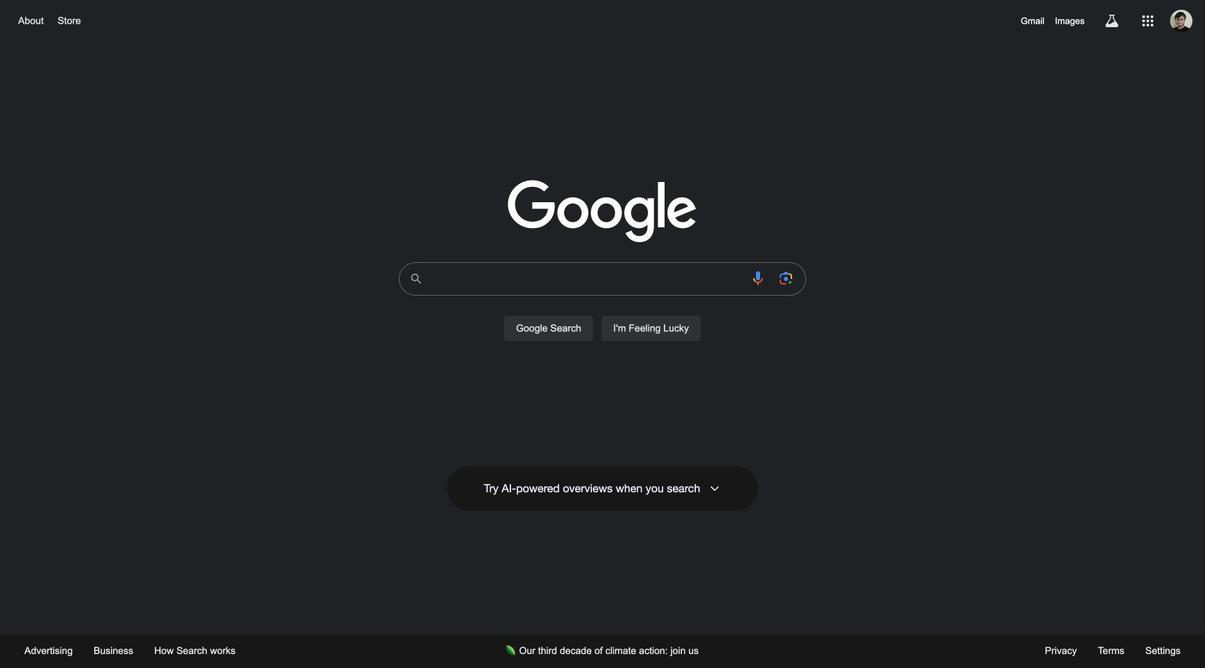 Task type: vqa. For each thing, say whether or not it's contained in the screenshot.
to
no



Task type: describe. For each thing, give the bounding box(es) containing it.
search by image image
[[778, 270, 795, 287]]

Search text field
[[433, 263, 742, 295]]

search by voice image
[[750, 270, 767, 287]]



Task type: locate. For each thing, give the bounding box(es) containing it.
None search field
[[14, 258, 1192, 357]]

search labs image
[[1104, 13, 1121, 29]]

google image
[[508, 180, 698, 244]]



